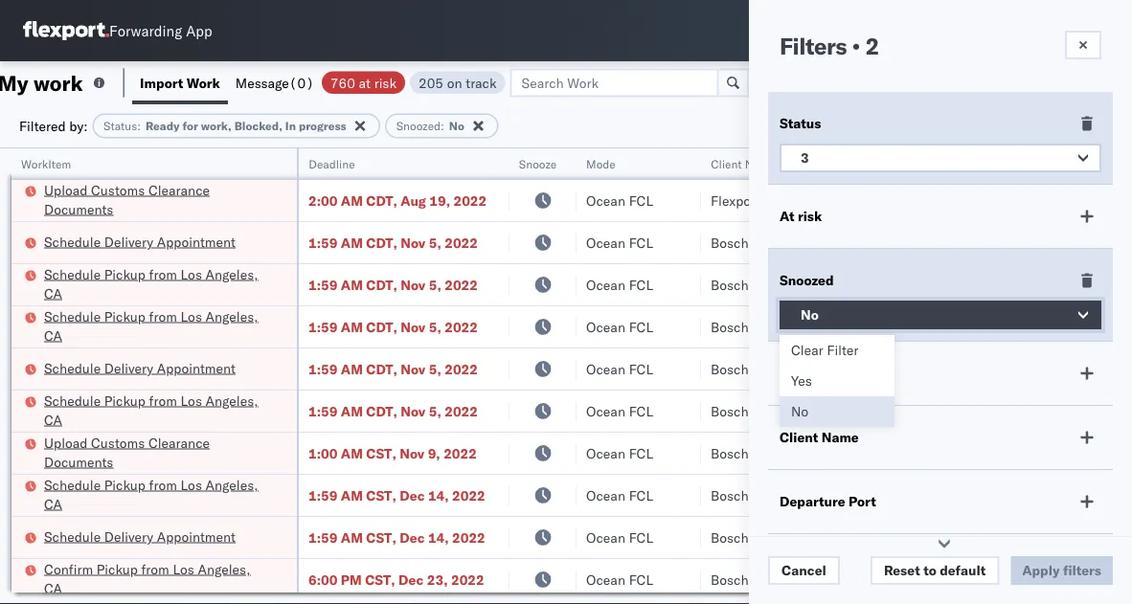 Task type: vqa. For each thing, say whether or not it's contained in the screenshot.
FLEX-1889328 button
no



Task type: describe. For each thing, give the bounding box(es) containing it.
clear
[[791, 342, 823, 359]]

3 flex-18467 from the top
[[1057, 318, 1132, 335]]

pm
[[341, 571, 362, 588]]

am for 1st schedule pickup from los angeles, ca button from the top
[[341, 276, 363, 293]]

760
[[330, 74, 355, 91]]

1 flex-18894 from the top
[[1057, 487, 1132, 504]]

port
[[849, 493, 876, 510]]

filter
[[827, 342, 859, 359]]

1 5, from the top
[[429, 234, 441, 251]]

aug
[[401, 192, 426, 209]]

•
[[852, 32, 860, 60]]

2 ocean fcl from the top
[[586, 234, 653, 251]]

2 schedule delivery appointment link from the top
[[44, 359, 236, 378]]

1 1:59 am cdt, nov 5, 2022 from the top
[[308, 234, 478, 251]]

pickup for 1st schedule pickup from los angeles, ca button from the top
[[104, 266, 146, 283]]

reset to default button
[[871, 557, 999, 585]]

batch action
[[1047, 74, 1130, 91]]

resize handle column header for deadline
[[487, 148, 510, 604]]

schedule delivery appointment button for flex-18467
[[44, 232, 236, 253]]

4 5, from the top
[[429, 361, 441, 377]]

pickup for confirm pickup from los angeles, ca button
[[96, 561, 138, 578]]

fcl for fourth schedule pickup from los angeles, ca button
[[629, 487, 653, 504]]

id
[[1051, 157, 1063, 171]]

ca for 1st schedule pickup from los angeles, ca link from the bottom
[[44, 496, 62, 512]]

am for 1:00 am cst, nov 9, 2022 the upload customs clearance documents button
[[341, 445, 363, 462]]

upload customs clearance documents button for 1:00 am cst, nov 9, 2022
[[44, 433, 272, 474]]

am for second schedule pickup from los angeles, ca button from the top
[[341, 318, 363, 335]]

7 schedule from the top
[[44, 528, 101, 545]]

1 flex- from the top
[[1057, 192, 1099, 209]]

2:00 am cdt, aug 19, 2022
[[308, 192, 487, 209]]

18894 for 6:00 pm cst, dec 23, 2022
[[1099, 571, 1132, 588]]

filtered by:
[[19, 117, 88, 134]]

19,
[[429, 192, 450, 209]]

to
[[924, 562, 937, 579]]

3 button
[[780, 144, 1102, 172]]

resize handle column header for mode
[[678, 148, 701, 604]]

forwarding
[[109, 22, 182, 40]]

from for third schedule pickup from los angeles, ca link from the bottom of the page
[[149, 308, 177, 325]]

2 18467 from the top
[[1099, 276, 1132, 293]]

on
[[447, 74, 462, 91]]

6 schedule from the top
[[44, 477, 101, 493]]

5 am from the top
[[341, 361, 363, 377]]

snooze
[[519, 157, 557, 171]]

list box containing clear filter
[[780, 335, 895, 427]]

2:00
[[308, 192, 338, 209]]

angeles, for 3rd schedule pickup from los angeles, ca link
[[205, 392, 258, 409]]

deadline
[[308, 157, 355, 171]]

2 1:59 from the top
[[308, 276, 338, 293]]

forwarding app link
[[23, 21, 212, 40]]

flex id
[[1027, 157, 1063, 171]]

2 schedule from the top
[[44, 266, 101, 283]]

schedule pickup from los angeles, ca for 4th schedule pickup from los angeles, ca link from the bottom of the page
[[44, 266, 258, 302]]

6:00
[[308, 571, 338, 588]]

pickup for fourth schedule pickup from los angeles, ca button
[[104, 477, 146, 493]]

1:00 am cst, nov 9, 2022
[[308, 445, 477, 462]]

los for fourth schedule pickup from los angeles, ca button
[[181, 477, 202, 493]]

progress
[[299, 119, 346, 133]]

flexport
[[711, 192, 761, 209]]

schedule delivery appointment for flex-18467
[[44, 233, 236, 250]]

action
[[1088, 74, 1130, 91]]

1 flex-18467 from the top
[[1057, 234, 1132, 251]]

filtered
[[19, 117, 66, 134]]

ocean fcl for confirm pickup from los angeles, ca link
[[586, 571, 653, 588]]

reset to default
[[884, 562, 986, 579]]

2 schedule pickup from los angeles, ca link from the top
[[44, 307, 272, 345]]

9 flex- from the top
[[1057, 529, 1099, 546]]

fcl for confirm pickup from los angeles, ca button
[[629, 571, 653, 588]]

8 flex- from the top
[[1057, 487, 1099, 504]]

3
[[801, 149, 809, 166]]

from for 3rd schedule pickup from los angeles, ca link
[[149, 392, 177, 409]]

upload customs clearance documents button for 2:00 am cdt, aug 19, 2022
[[44, 181, 272, 221]]

4 flex-18467 from the top
[[1057, 361, 1132, 377]]

departure
[[780, 493, 845, 510]]

am for third schedule pickup from los angeles, ca button from the top
[[341, 403, 363, 420]]

reset
[[884, 562, 920, 579]]

760 at risk
[[330, 74, 397, 91]]

9 am from the top
[[341, 529, 363, 546]]

schedule delivery appointment link for flex-18894
[[44, 527, 236, 546]]

confirm
[[44, 561, 93, 578]]

9 fcl from the top
[[629, 529, 653, 546]]

18894 for 1:59 am cst, dec 14, 2022
[[1099, 529, 1132, 546]]

workitem button
[[11, 152, 278, 171]]

file exception
[[827, 74, 917, 91]]

5 5, from the top
[[429, 403, 441, 420]]

os
[[1078, 23, 1096, 38]]

fcl for 2:00 am cdt, aug 19, 2022's the upload customs clearance documents button
[[629, 192, 653, 209]]

1 schedule pickup from los angeles, ca button from the top
[[44, 265, 272, 305]]

in
[[285, 119, 296, 133]]

5 1:59 from the top
[[308, 403, 338, 420]]

2 fcl from the top
[[629, 234, 653, 251]]

confirm pickup from los angeles, ca link
[[44, 560, 272, 598]]

upload customs clearance documents link for 2:00 am cdt, aug 19, 2022
[[44, 181, 272, 219]]

fcl for 1:00 am cst, nov 9, 2022 the upload customs clearance documents button
[[629, 445, 653, 462]]

clearance for 2:00 am cdt, aug 19, 2022
[[148, 182, 210, 198]]

(0)
[[289, 74, 314, 91]]

3 schedule from the top
[[44, 308, 101, 325]]

3 18467 from the top
[[1099, 318, 1132, 335]]

ocean fcl for upload customs clearance documents link corresponding to 1:00 am cst, nov 9, 2022
[[586, 445, 653, 462]]

by:
[[69, 117, 88, 134]]

7 resize handle column header from the left
[[1098, 148, 1121, 604]]

clearance for 1:00 am cst, nov 9, 2022
[[148, 434, 210, 451]]

los for third schedule pickup from los angeles, ca button from the top
[[181, 392, 202, 409]]

--
[[835, 192, 852, 209]]

batch
[[1047, 74, 1084, 91]]

filters
[[780, 32, 847, 60]]

205
[[419, 74, 444, 91]]

4 flex- from the top
[[1057, 318, 1099, 335]]

6 flex-18467 from the top
[[1057, 445, 1132, 462]]

blocked,
[[234, 119, 282, 133]]

Search Work text field
[[510, 68, 719, 97]]

import work
[[140, 74, 220, 91]]

ocean fcl for third schedule pickup from los angeles, ca link from the bottom of the page
[[586, 318, 653, 335]]

2 14, from the top
[[428, 529, 449, 546]]

205 on track
[[419, 74, 497, 91]]

mode inside button
[[586, 157, 616, 171]]

2 delivery from the top
[[104, 360, 153, 376]]

at
[[780, 208, 794, 225]]

consignee inside button
[[835, 157, 890, 171]]

for
[[182, 119, 198, 133]]

no inside button
[[801, 307, 819, 323]]

from for confirm pickup from los angeles, ca link
[[141, 561, 169, 578]]

from for 4th schedule pickup from los angeles, ca link from the bottom of the page
[[149, 266, 177, 283]]

4 schedule pickup from los angeles, ca button from the top
[[44, 476, 272, 516]]

exception
[[854, 74, 917, 91]]

schedule delivery appointment link for flex-18467
[[44, 232, 236, 251]]

2 flex- from the top
[[1057, 234, 1099, 251]]

forwarding app
[[109, 22, 212, 40]]

16602
[[1099, 192, 1132, 209]]

1 1:59 from the top
[[308, 234, 338, 251]]

demo
[[764, 192, 800, 209]]

confirm pickup from los angeles, ca button
[[44, 560, 272, 600]]

clear filter
[[791, 342, 859, 359]]

schedule delivery appointment for flex-18894
[[44, 528, 236, 545]]

flex
[[1027, 157, 1048, 171]]

cancel
[[782, 562, 826, 579]]

3 5, from the top
[[429, 318, 441, 335]]

cst, for confirm pickup from los angeles, ca
[[365, 571, 395, 588]]

1 1:59 am cst, dec 14, 2022 from the top
[[308, 487, 485, 504]]

my
[[0, 69, 28, 96]]

mode button
[[577, 152, 682, 171]]

actions
[[1075, 157, 1114, 171]]

work
[[34, 69, 83, 96]]

delivery for flex-18467
[[104, 233, 153, 250]]

1:00
[[308, 445, 338, 462]]

2
[[865, 32, 879, 60]]

dec for confirm pickup from los angeles, ca
[[399, 571, 424, 588]]

angeles, for 4th schedule pickup from los angeles, ca link from the bottom of the page
[[205, 266, 258, 283]]

default
[[940, 562, 986, 579]]

2 vertical spatial no
[[791, 403, 809, 420]]

1:59 am cdt, nov 5, 2022 for 1st schedule pickup from los angeles, ca button from the top
[[308, 276, 478, 293]]

3 schedule pickup from los angeles, ca button from the top
[[44, 391, 272, 432]]

4 schedule from the top
[[44, 360, 101, 376]]

os button
[[1065, 9, 1109, 53]]

9,
[[428, 445, 440, 462]]

2 5, from the top
[[429, 276, 441, 293]]

snoozed for snoozed
[[780, 272, 834, 289]]

am for fourth schedule pickup from los angeles, ca button
[[341, 487, 363, 504]]

23,
[[427, 571, 448, 588]]

1 vertical spatial consignee
[[803, 192, 868, 209]]

2 schedule pickup from los angeles, ca button from the top
[[44, 307, 272, 347]]

schedule delivery appointment button for flex-18894
[[44, 527, 236, 548]]

3 schedule pickup from los angeles, ca link from the top
[[44, 391, 272, 430]]

4 1:59 from the top
[[308, 361, 338, 377]]

work,
[[201, 119, 231, 133]]

10 flex- from the top
[[1057, 571, 1099, 588]]

confirm pickup from los angeles, ca
[[44, 561, 250, 597]]

6 flex- from the top
[[1057, 403, 1099, 420]]

deadline button
[[299, 152, 490, 171]]

filters • 2
[[780, 32, 879, 60]]

4 18467 from the top
[[1099, 361, 1132, 377]]

status for status
[[780, 115, 821, 132]]



Task type: locate. For each thing, give the bounding box(es) containing it.
no down yes
[[791, 403, 809, 420]]

flexport demo consignee
[[711, 192, 868, 209]]

consignee up --
[[835, 157, 890, 171]]

0 vertical spatial 18894
[[1099, 487, 1132, 504]]

2 appointment from the top
[[157, 360, 236, 376]]

my work
[[0, 69, 83, 96]]

6 fcl from the top
[[629, 403, 653, 420]]

1 clearance from the top
[[148, 182, 210, 198]]

message (0)
[[235, 74, 314, 91]]

2 18894 from the top
[[1099, 529, 1132, 546]]

app
[[186, 22, 212, 40]]

1 vertical spatial clearance
[[148, 434, 210, 451]]

1 vertical spatial upload customs clearance documents button
[[44, 433, 272, 474]]

2 schedule delivery appointment from the top
[[44, 360, 236, 376]]

0 vertical spatial 1:59 am cst, dec 14, 2022
[[308, 487, 485, 504]]

0 vertical spatial dec
[[400, 487, 425, 504]]

file
[[827, 74, 851, 91]]

no up 'clear'
[[801, 307, 819, 323]]

6 am from the top
[[341, 403, 363, 420]]

snoozed for snoozed : no
[[396, 119, 441, 133]]

flex-18894 button
[[1027, 482, 1132, 509], [1027, 482, 1132, 509], [1027, 524, 1132, 551], [1027, 524, 1132, 551], [1027, 567, 1132, 593], [1027, 567, 1132, 593]]

0 horizontal spatial snoozed
[[396, 119, 441, 133]]

0 vertical spatial no
[[449, 119, 464, 133]]

customs
[[91, 182, 145, 198], [91, 434, 145, 451]]

client name up flexport
[[711, 157, 775, 171]]

5 cdt, from the top
[[366, 361, 397, 377]]

no
[[449, 119, 464, 133], [801, 307, 819, 323], [791, 403, 809, 420]]

ocean
[[586, 192, 625, 209], [586, 234, 625, 251], [752, 234, 791, 251], [877, 234, 916, 251], [586, 276, 625, 293], [752, 276, 791, 293], [877, 276, 916, 293], [586, 318, 625, 335], [752, 318, 791, 335], [877, 318, 916, 335], [586, 361, 625, 377], [752, 361, 791, 377], [877, 361, 916, 377], [586, 403, 625, 420], [752, 403, 791, 420], [877, 403, 916, 420], [586, 445, 625, 462], [752, 445, 791, 462], [877, 445, 916, 462], [586, 487, 625, 504], [752, 487, 791, 504], [877, 487, 916, 504], [586, 529, 625, 546], [752, 529, 791, 546], [877, 529, 916, 546], [586, 571, 625, 588], [752, 571, 791, 588], [877, 571, 916, 588]]

bosch
[[711, 234, 749, 251], [835, 234, 873, 251], [711, 276, 749, 293], [835, 276, 873, 293], [711, 318, 749, 335], [835, 318, 873, 335], [711, 361, 749, 377], [835, 361, 873, 377], [711, 403, 749, 420], [835, 403, 873, 420], [711, 445, 749, 462], [835, 445, 873, 462], [711, 487, 749, 504], [835, 487, 873, 504], [711, 529, 749, 546], [835, 529, 873, 546], [711, 571, 749, 588], [835, 571, 873, 588]]

1:59 am cst, dec 14, 2022
[[308, 487, 485, 504], [308, 529, 485, 546]]

risk right at
[[374, 74, 397, 91]]

schedule delivery appointment
[[44, 233, 236, 250], [44, 360, 236, 376], [44, 528, 236, 545]]

appointment for flex-18467
[[157, 233, 236, 250]]

schedule pickup from los angeles, ca for third schedule pickup from los angeles, ca link from the bottom of the page
[[44, 308, 258, 344]]

5 fcl from the top
[[629, 361, 653, 377]]

18467
[[1099, 234, 1132, 251], [1099, 276, 1132, 293], [1099, 318, 1132, 335], [1099, 361, 1132, 377], [1099, 403, 1132, 420], [1099, 445, 1132, 462]]

5 1:59 am cdt, nov 5, 2022 from the top
[[308, 403, 478, 420]]

schedule pickup from los angeles, ca button
[[44, 265, 272, 305], [44, 307, 272, 347], [44, 391, 272, 432], [44, 476, 272, 516]]

1:59 am cdt, nov 5, 2022 for third schedule pickup from los angeles, ca button from the top
[[308, 403, 478, 420]]

0 horizontal spatial name
[[745, 157, 775, 171]]

18894
[[1099, 487, 1132, 504], [1099, 529, 1132, 546], [1099, 571, 1132, 588]]

0 horizontal spatial risk
[[374, 74, 397, 91]]

am for 2:00 am cdt, aug 19, 2022's the upload customs clearance documents button
[[341, 192, 363, 209]]

schedule pickup from los angeles, ca for 3rd schedule pickup from los angeles, ca link
[[44, 392, 258, 428]]

clearance
[[148, 182, 210, 198], [148, 434, 210, 451]]

1 horizontal spatial client name
[[780, 429, 859, 446]]

1 vertical spatial schedule delivery appointment link
[[44, 359, 236, 378]]

flexport. image
[[23, 21, 109, 40]]

2 1:59 am cst, dec 14, 2022 from the top
[[308, 529, 485, 546]]

flex-18894 for 1:59 am cst, dec 14, 2022
[[1057, 529, 1132, 546]]

0 vertical spatial appointment
[[157, 233, 236, 250]]

1 vertical spatial snoozed
[[780, 272, 834, 289]]

los for confirm pickup from los angeles, ca button
[[173, 561, 194, 578]]

from
[[149, 266, 177, 283], [149, 308, 177, 325], [149, 392, 177, 409], [149, 477, 177, 493], [141, 561, 169, 578]]

flex-18894 for 6:00 pm cst, dec 23, 2022
[[1057, 571, 1132, 588]]

0 vertical spatial schedule delivery appointment
[[44, 233, 236, 250]]

status for status : ready for work, blocked, in progress
[[104, 119, 137, 133]]

5 schedule from the top
[[44, 392, 101, 409]]

3 schedule delivery appointment button from the top
[[44, 527, 236, 548]]

mode right 'snooze'
[[586, 157, 616, 171]]

ocean fcl for 1st schedule pickup from los angeles, ca link from the bottom
[[586, 487, 653, 504]]

name inside button
[[745, 157, 775, 171]]

7 flex- from the top
[[1057, 445, 1099, 462]]

1 upload from the top
[[44, 182, 88, 198]]

upload customs clearance documents
[[44, 182, 210, 217], [44, 434, 210, 470]]

2 upload customs clearance documents link from the top
[[44, 433, 272, 472]]

1 resize handle column header from the left
[[274, 148, 297, 604]]

6 cdt, from the top
[[366, 403, 397, 420]]

cdt, for third schedule pickup from los angeles, ca link from the bottom of the page
[[366, 318, 397, 335]]

1 - from the left
[[835, 192, 844, 209]]

dec for schedule pickup from los angeles, ca
[[400, 487, 425, 504]]

1 schedule from the top
[[44, 233, 101, 250]]

0 vertical spatial upload customs clearance documents button
[[44, 181, 272, 221]]

1 18467 from the top
[[1099, 234, 1132, 251]]

0 vertical spatial name
[[745, 157, 775, 171]]

1 vertical spatial upload
[[44, 434, 88, 451]]

1 horizontal spatial client
[[780, 429, 818, 446]]

documents for 1:00
[[44, 454, 113, 470]]

resize handle column header for consignee
[[994, 148, 1017, 604]]

no button
[[780, 301, 1102, 329]]

ocean fcl
[[586, 192, 653, 209], [586, 234, 653, 251], [586, 276, 653, 293], [586, 318, 653, 335], [586, 361, 653, 377], [586, 403, 653, 420], [586, 445, 653, 462], [586, 487, 653, 504], [586, 529, 653, 546], [586, 571, 653, 588]]

6 ocean fcl from the top
[[586, 403, 653, 420]]

3 ocean fcl from the top
[[586, 276, 653, 293]]

1 vertical spatial 14,
[[428, 529, 449, 546]]

cst, down the 1:00 am cst, nov 9, 2022
[[366, 487, 396, 504]]

documents for 2:00
[[44, 201, 113, 217]]

import
[[140, 74, 183, 91]]

1 vertical spatial upload customs clearance documents
[[44, 434, 210, 470]]

upload customs clearance documents link for 1:00 am cst, nov 9, 2022
[[44, 433, 272, 472]]

from inside confirm pickup from los angeles, ca
[[141, 561, 169, 578]]

7 1:59 from the top
[[308, 529, 338, 546]]

fcl for second schedule pickup from los angeles, ca button from the top
[[629, 318, 653, 335]]

1 vertical spatial upload customs clearance documents link
[[44, 433, 272, 472]]

snoozed : no
[[396, 119, 464, 133]]

snoozed up deadline button
[[396, 119, 441, 133]]

departure port
[[780, 493, 876, 510]]

0 vertical spatial schedule delivery appointment link
[[44, 232, 236, 251]]

2 cdt, from the top
[[366, 234, 397, 251]]

7 ocean fcl from the top
[[586, 445, 653, 462]]

at risk
[[780, 208, 822, 225]]

1:59 am cst, dec 14, 2022 down the 1:00 am cst, nov 9, 2022
[[308, 487, 485, 504]]

pickup for third schedule pickup from los angeles, ca button from the top
[[104, 392, 146, 409]]

1 vertical spatial 18894
[[1099, 529, 1132, 546]]

2 customs from the top
[[91, 434, 145, 451]]

: left ready
[[137, 119, 141, 133]]

4 schedule pickup from los angeles, ca from the top
[[44, 477, 258, 512]]

9 ocean fcl from the top
[[586, 529, 653, 546]]

pickup inside confirm pickup from los angeles, ca
[[96, 561, 138, 578]]

consignee
[[835, 157, 890, 171], [803, 192, 868, 209]]

documents
[[44, 201, 113, 217], [44, 454, 113, 470]]

status : ready for work, blocked, in progress
[[104, 119, 346, 133]]

no down "205 on track"
[[449, 119, 464, 133]]

0 vertical spatial documents
[[44, 201, 113, 217]]

delivery
[[104, 233, 153, 250], [104, 360, 153, 376], [104, 528, 153, 545]]

ocean fcl for 3rd schedule pickup from los angeles, ca link
[[586, 403, 653, 420]]

1 vertical spatial no
[[801, 307, 819, 323]]

angeles, for 1st schedule pickup from los angeles, ca link from the bottom
[[205, 477, 258, 493]]

1 horizontal spatial :
[[441, 119, 444, 133]]

3 schedule delivery appointment from the top
[[44, 528, 236, 545]]

angeles, for third schedule pickup from los angeles, ca link from the bottom of the page
[[205, 308, 258, 325]]

upload customs clearance documents for 2:00 am cdt, aug 19, 2022
[[44, 182, 210, 217]]

client
[[711, 157, 742, 171], [780, 429, 818, 446]]

1 vertical spatial dec
[[400, 529, 425, 546]]

2 - from the left
[[844, 192, 852, 209]]

4 cdt, from the top
[[366, 318, 397, 335]]

0 vertical spatial flex-18894
[[1057, 487, 1132, 504]]

1 vertical spatial name
[[822, 429, 859, 446]]

status up 3
[[780, 115, 821, 132]]

1 vertical spatial 1:59 am cst, dec 14, 2022
[[308, 529, 485, 546]]

0 horizontal spatial status
[[104, 119, 137, 133]]

ocean fcl for upload customs clearance documents link related to 2:00 am cdt, aug 19, 2022
[[586, 192, 653, 209]]

from for 1st schedule pickup from los angeles, ca link from the bottom
[[149, 477, 177, 493]]

name up demo
[[745, 157, 775, 171]]

pickup for second schedule pickup from los angeles, ca button from the top
[[104, 308, 146, 325]]

0 vertical spatial snoozed
[[396, 119, 441, 133]]

10 fcl from the top
[[629, 571, 653, 588]]

14, up 23,
[[428, 529, 449, 546]]

track
[[466, 74, 497, 91]]

resize handle column header for client name
[[803, 148, 826, 604]]

ca inside confirm pickup from los angeles, ca
[[44, 580, 62, 597]]

3 1:59 from the top
[[308, 318, 338, 335]]

1 vertical spatial client name
[[780, 429, 859, 446]]

2 schedule pickup from los angeles, ca from the top
[[44, 308, 258, 344]]

0 horizontal spatial client name
[[711, 157, 775, 171]]

upload customs clearance documents for 1:00 am cst, nov 9, 2022
[[44, 434, 210, 470]]

3 schedule delivery appointment link from the top
[[44, 527, 236, 546]]

5 flex-18467 from the top
[[1057, 403, 1132, 420]]

1 cdt, from the top
[[366, 192, 397, 209]]

los for second schedule pickup from los angeles, ca button from the top
[[181, 308, 202, 325]]

3 fcl from the top
[[629, 276, 653, 293]]

1 14, from the top
[[428, 487, 449, 504]]

message
[[235, 74, 289, 91]]

flex-18894
[[1057, 487, 1132, 504], [1057, 529, 1132, 546], [1057, 571, 1132, 588]]

flex-18467 button
[[1027, 229, 1132, 256], [1027, 229, 1132, 256], [1027, 272, 1132, 298], [1027, 272, 1132, 298], [1027, 314, 1132, 341], [1027, 314, 1132, 341], [1027, 356, 1132, 383], [1027, 356, 1132, 383], [1027, 398, 1132, 425], [1027, 398, 1132, 425], [1027, 440, 1132, 467], [1027, 440, 1132, 467]]

cdt, for 3rd schedule pickup from los angeles, ca link
[[366, 403, 397, 420]]

3 resize handle column header from the left
[[554, 148, 577, 604]]

1 vertical spatial customs
[[91, 434, 145, 451]]

3 1:59 am cdt, nov 5, 2022 from the top
[[308, 318, 478, 335]]

5 ocean fcl from the top
[[586, 361, 653, 377]]

schedule
[[44, 233, 101, 250], [44, 266, 101, 283], [44, 308, 101, 325], [44, 360, 101, 376], [44, 392, 101, 409], [44, 477, 101, 493], [44, 528, 101, 545]]

customs for 2:00 am cdt, aug 19, 2022
[[91, 182, 145, 198]]

status right by:
[[104, 119, 137, 133]]

dec left 23,
[[399, 571, 424, 588]]

dec
[[400, 487, 425, 504], [400, 529, 425, 546], [399, 571, 424, 588]]

1:59 am cdt, nov 5, 2022
[[308, 234, 478, 251], [308, 276, 478, 293], [308, 318, 478, 335], [308, 361, 478, 377], [308, 403, 478, 420]]

2 schedule delivery appointment button from the top
[[44, 359, 236, 380]]

2 documents from the top
[[44, 454, 113, 470]]

dec up 6:00 pm cst, dec 23, 2022
[[400, 529, 425, 546]]

client inside button
[[711, 157, 742, 171]]

1 upload customs clearance documents button from the top
[[44, 181, 272, 221]]

3 schedule pickup from los angeles, ca from the top
[[44, 392, 258, 428]]

1 horizontal spatial mode
[[780, 365, 815, 382]]

consignee right 'at'
[[803, 192, 868, 209]]

0 vertical spatial mode
[[586, 157, 616, 171]]

test
[[795, 234, 820, 251], [919, 234, 945, 251], [795, 276, 820, 293], [919, 276, 945, 293], [795, 318, 820, 335], [919, 318, 945, 335], [795, 361, 820, 377], [919, 361, 945, 377], [795, 403, 820, 420], [919, 403, 945, 420], [795, 445, 820, 462], [919, 445, 945, 462], [795, 487, 820, 504], [919, 487, 945, 504], [795, 529, 820, 546], [919, 529, 945, 546], [795, 571, 820, 588], [919, 571, 945, 588]]

1 horizontal spatial snoozed
[[780, 272, 834, 289]]

client up flexport
[[711, 157, 742, 171]]

cancel button
[[768, 557, 840, 585]]

0 vertical spatial risk
[[374, 74, 397, 91]]

batch action button
[[1017, 68, 1132, 97]]

1 vertical spatial schedule delivery appointment button
[[44, 359, 236, 380]]

2 am from the top
[[341, 234, 363, 251]]

flex-
[[1057, 192, 1099, 209], [1057, 234, 1099, 251], [1057, 276, 1099, 293], [1057, 318, 1099, 335], [1057, 361, 1099, 377], [1057, 403, 1099, 420], [1057, 445, 1099, 462], [1057, 487, 1099, 504], [1057, 529, 1099, 546], [1057, 571, 1099, 588]]

upload for 2:00 am cdt, aug 19, 2022
[[44, 182, 88, 198]]

1 vertical spatial client
[[780, 429, 818, 446]]

None text field
[[920, 16, 950, 45]]

0 vertical spatial upload
[[44, 182, 88, 198]]

ca for 4th schedule pickup from los angeles, ca link from the bottom of the page
[[44, 285, 62, 302]]

0 vertical spatial delivery
[[104, 233, 153, 250]]

6 1:59 from the top
[[308, 487, 338, 504]]

list box
[[780, 335, 895, 427]]

resize handle column header
[[274, 148, 297, 604], [487, 148, 510, 604], [554, 148, 577, 604], [678, 148, 701, 604], [803, 148, 826, 604], [994, 148, 1017, 604], [1098, 148, 1121, 604]]

cst, right pm
[[365, 571, 395, 588]]

7 am from the top
[[341, 445, 363, 462]]

delivery for flex-18894
[[104, 528, 153, 545]]

2 vertical spatial 18894
[[1099, 571, 1132, 588]]

cst, up 6:00 pm cst, dec 23, 2022
[[366, 529, 396, 546]]

client name down yes
[[780, 429, 859, 446]]

ocean fcl for 4th schedule pickup from los angeles, ca link from the bottom of the page
[[586, 276, 653, 293]]

appointment for flex-18894
[[157, 528, 236, 545]]

0 horizontal spatial :
[[137, 119, 141, 133]]

resize handle column header for workitem
[[274, 148, 297, 604]]

3 am from the top
[[341, 276, 363, 293]]

appointment
[[157, 233, 236, 250], [157, 360, 236, 376], [157, 528, 236, 545]]

schedule pickup from los angeles, ca for 1st schedule pickup from los angeles, ca link from the bottom
[[44, 477, 258, 512]]

0 vertical spatial client
[[711, 157, 742, 171]]

1:59 am cst, dec 14, 2022 up 6:00 pm cst, dec 23, 2022
[[308, 529, 485, 546]]

angeles, inside confirm pickup from los angeles, ca
[[198, 561, 250, 578]]

client name inside button
[[711, 157, 775, 171]]

0 vertical spatial upload customs clearance documents
[[44, 182, 210, 217]]

0 vertical spatial upload customs clearance documents link
[[44, 181, 272, 219]]

1 horizontal spatial status
[[780, 115, 821, 132]]

at
[[359, 74, 371, 91]]

3 delivery from the top
[[104, 528, 153, 545]]

ca for 3rd schedule pickup from los angeles, ca link
[[44, 411, 62, 428]]

consignee button
[[826, 152, 998, 171]]

1 18894 from the top
[[1099, 487, 1132, 504]]

2 vertical spatial flex-18894
[[1057, 571, 1132, 588]]

name up departure port
[[822, 429, 859, 446]]

6 18467 from the top
[[1099, 445, 1132, 462]]

0 vertical spatial 14,
[[428, 487, 449, 504]]

ready
[[146, 119, 180, 133]]

dec down the 1:00 am cst, nov 9, 2022
[[400, 487, 425, 504]]

1 vertical spatial risk
[[798, 208, 822, 225]]

5 flex- from the top
[[1057, 361, 1099, 377]]

0 vertical spatial customs
[[91, 182, 145, 198]]

fcl for third schedule pickup from los angeles, ca button from the top
[[629, 403, 653, 420]]

0 vertical spatial client name
[[711, 157, 775, 171]]

name
[[745, 157, 775, 171], [822, 429, 859, 446]]

ca for confirm pickup from los angeles, ca link
[[44, 580, 62, 597]]

3 flex- from the top
[[1057, 276, 1099, 293]]

1 horizontal spatial name
[[822, 429, 859, 446]]

14,
[[428, 487, 449, 504], [428, 529, 449, 546]]

2 : from the left
[[441, 119, 444, 133]]

flex-16602
[[1057, 192, 1132, 209]]

nov
[[401, 234, 426, 251], [401, 276, 426, 293], [401, 318, 426, 335], [401, 361, 426, 377], [401, 403, 426, 420], [400, 445, 425, 462]]

client down yes
[[780, 429, 818, 446]]

yes
[[791, 373, 812, 389]]

1 vertical spatial schedule delivery appointment
[[44, 360, 236, 376]]

2 vertical spatial schedule delivery appointment button
[[44, 527, 236, 548]]

upload customs clearance documents link
[[44, 181, 272, 219], [44, 433, 272, 472]]

2 vertical spatial schedule delivery appointment link
[[44, 527, 236, 546]]

0 horizontal spatial mode
[[586, 157, 616, 171]]

import work button
[[132, 61, 228, 104]]

6 resize handle column header from the left
[[994, 148, 1017, 604]]

customs for 1:00 am cst, nov 9, 2022
[[91, 434, 145, 451]]

mode down 'clear'
[[780, 365, 815, 382]]

1 vertical spatial flex-18894
[[1057, 529, 1132, 546]]

1 schedule pickup from los angeles, ca from the top
[[44, 266, 258, 302]]

cst, for upload customs clearance documents
[[366, 445, 396, 462]]

2 upload customs clearance documents button from the top
[[44, 433, 272, 474]]

snoozed down at risk at the top of page
[[780, 272, 834, 289]]

4 schedule pickup from los angeles, ca link from the top
[[44, 476, 272, 514]]

5 18467 from the top
[[1099, 403, 1132, 420]]

1 am from the top
[[341, 192, 363, 209]]

1 vertical spatial documents
[[44, 454, 113, 470]]

schedule pickup from los angeles, ca
[[44, 266, 258, 302], [44, 308, 258, 344], [44, 392, 258, 428], [44, 477, 258, 512]]

1 vertical spatial mode
[[780, 365, 815, 382]]

: down 205
[[441, 119, 444, 133]]

: for status
[[137, 119, 141, 133]]

cst, for schedule pickup from los angeles, ca
[[366, 487, 396, 504]]

1 fcl from the top
[[629, 192, 653, 209]]

2 ca from the top
[[44, 327, 62, 344]]

8 ocean fcl from the top
[[586, 487, 653, 504]]

fcl
[[629, 192, 653, 209], [629, 234, 653, 251], [629, 276, 653, 293], [629, 318, 653, 335], [629, 361, 653, 377], [629, 403, 653, 420], [629, 445, 653, 462], [629, 487, 653, 504], [629, 529, 653, 546], [629, 571, 653, 588]]

los for 1st schedule pickup from los angeles, ca button from the top
[[181, 266, 202, 283]]

6:00 pm cst, dec 23, 2022
[[308, 571, 484, 588]]

1:59 am cdt, nov 5, 2022 for second schedule pickup from los angeles, ca button from the top
[[308, 318, 478, 335]]

schedule delivery appointment button
[[44, 232, 236, 253], [44, 359, 236, 380], [44, 527, 236, 548]]

2 vertical spatial delivery
[[104, 528, 153, 545]]

cdt, for upload customs clearance documents link related to 2:00 am cdt, aug 19, 2022
[[366, 192, 397, 209]]

14, down '9,'
[[428, 487, 449, 504]]

1 vertical spatial delivery
[[104, 360, 153, 376]]

1 schedule pickup from los angeles, ca link from the top
[[44, 265, 272, 303]]

upload for 1:00 am cst, nov 9, 2022
[[44, 434, 88, 451]]

2 flex-18467 from the top
[[1057, 276, 1132, 293]]

3 cdt, from the top
[[366, 276, 397, 293]]

ca for third schedule pickup from los angeles, ca link from the bottom of the page
[[44, 327, 62, 344]]

1 upload customs clearance documents from the top
[[44, 182, 210, 217]]

angeles,
[[205, 266, 258, 283], [205, 308, 258, 325], [205, 392, 258, 409], [205, 477, 258, 493], [198, 561, 250, 578]]

2 clearance from the top
[[148, 434, 210, 451]]

4 resize handle column header from the left
[[678, 148, 701, 604]]

risk right 'at'
[[798, 208, 822, 225]]

fcl for 1st schedule pickup from los angeles, ca button from the top
[[629, 276, 653, 293]]

upload
[[44, 182, 88, 198], [44, 434, 88, 451]]

1 : from the left
[[137, 119, 141, 133]]

1 ca from the top
[[44, 285, 62, 302]]

0 vertical spatial clearance
[[148, 182, 210, 198]]

2 vertical spatial dec
[[399, 571, 424, 588]]

2 vertical spatial schedule delivery appointment
[[44, 528, 236, 545]]

: for snoozed
[[441, 119, 444, 133]]

1 vertical spatial appointment
[[157, 360, 236, 376]]

8 fcl from the top
[[629, 487, 653, 504]]

work
[[187, 74, 220, 91]]

cst,
[[366, 445, 396, 462], [366, 487, 396, 504], [366, 529, 396, 546], [365, 571, 395, 588]]

1 horizontal spatial risk
[[798, 208, 822, 225]]

7 fcl from the top
[[629, 445, 653, 462]]

los inside confirm pickup from los angeles, ca
[[173, 561, 194, 578]]

flex id button
[[1017, 152, 1132, 171]]

client name button
[[701, 152, 807, 171]]

client name
[[711, 157, 775, 171], [780, 429, 859, 446]]

5 ca from the top
[[44, 580, 62, 597]]

0 vertical spatial consignee
[[835, 157, 890, 171]]

0 vertical spatial schedule delivery appointment button
[[44, 232, 236, 253]]

cst, left '9,'
[[366, 445, 396, 462]]

4 1:59 am cdt, nov 5, 2022 from the top
[[308, 361, 478, 377]]

2 vertical spatial appointment
[[157, 528, 236, 545]]

0 horizontal spatial client
[[711, 157, 742, 171]]

workitem
[[21, 157, 71, 171]]

flex-18467
[[1057, 234, 1132, 251], [1057, 276, 1132, 293], [1057, 318, 1132, 335], [1057, 361, 1132, 377], [1057, 403, 1132, 420], [1057, 445, 1132, 462]]

ca
[[44, 285, 62, 302], [44, 327, 62, 344], [44, 411, 62, 428], [44, 496, 62, 512], [44, 580, 62, 597]]

-
[[835, 192, 844, 209], [844, 192, 852, 209]]

angeles, for confirm pickup from los angeles, ca link
[[198, 561, 250, 578]]

cdt, for 4th schedule pickup from los angeles, ca link from the bottom of the page
[[366, 276, 397, 293]]

1 documents from the top
[[44, 201, 113, 217]]



